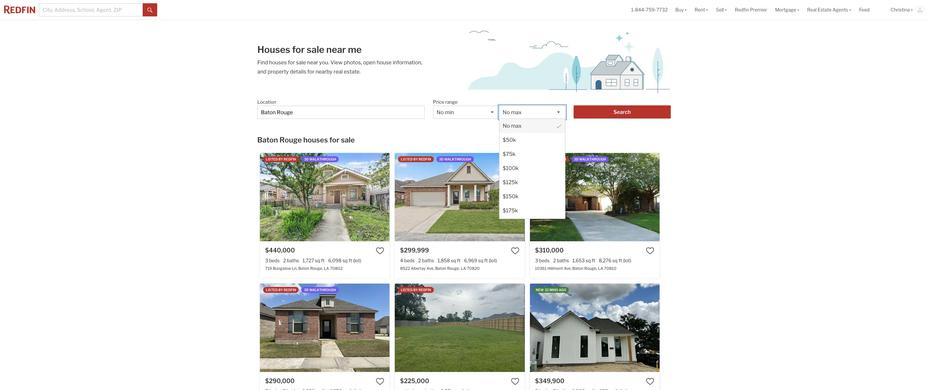 Task type: locate. For each thing, give the bounding box(es) containing it.
5 ft from the left
[[592, 258, 596, 263]]

redfin
[[735, 7, 749, 13]]

favorite button image for $290,000
[[376, 377, 385, 386]]

baths for $440,000
[[287, 258, 299, 263]]

2
[[283, 258, 286, 263], [418, 258, 421, 263], [553, 258, 556, 263]]

10361
[[535, 266, 547, 271]]

houses
[[258, 44, 290, 55]]

listed for $299,999
[[401, 157, 413, 161]]

$225,000
[[400, 377, 429, 384]]

price range
[[433, 99, 458, 105]]

max up $50k
[[511, 123, 522, 129]]

1 vertical spatial favorite button image
[[646, 377, 655, 386]]

favorite button image for $225,000
[[511, 377, 520, 386]]

favorite button checkbox for $440,000
[[376, 246, 385, 255]]

bungalow
[[273, 266, 291, 271]]

abertay
[[411, 266, 426, 271]]

for inside view photos, open house information, and property details for nearby real estate.
[[307, 69, 315, 75]]

2 max from the top
[[511, 123, 522, 129]]

0 horizontal spatial 3
[[265, 258, 268, 263]]

sale up you.
[[307, 44, 325, 55]]

you.
[[319, 59, 329, 66]]

1 horizontal spatial rouge,
[[447, 266, 460, 271]]

(lot) right 6,098
[[353, 258, 361, 263]]

favorite button image for $440,000
[[376, 246, 385, 255]]

3d walkthrough for $440,000
[[304, 157, 336, 161]]

1 3 from the left
[[265, 258, 268, 263]]

ft for 1,653 sq ft
[[592, 258, 596, 263]]

3 ▾ from the left
[[725, 7, 727, 13]]

submit search image
[[147, 7, 153, 13]]

houses right rouge
[[303, 136, 328, 144]]

0 vertical spatial houses
[[269, 59, 287, 66]]

1 ft from the left
[[321, 258, 325, 263]]

2 beds from the left
[[404, 258, 415, 263]]

1 la from the left
[[324, 266, 329, 271]]

0 horizontal spatial ave,
[[427, 266, 435, 271]]

$440,000
[[265, 247, 295, 254]]

baths up ln, on the bottom left of the page
[[287, 258, 299, 263]]

1 horizontal spatial favorite button checkbox
[[511, 246, 520, 255]]

2 (lot) from the left
[[489, 258, 497, 263]]

ln,
[[292, 266, 298, 271]]

▾ right rent
[[706, 7, 709, 13]]

sell ▾ button
[[712, 0, 731, 20]]

baths up abertay
[[422, 258, 434, 263]]

no max up $50k
[[503, 123, 522, 129]]

real estate agents ▾ link
[[808, 0, 852, 20]]

agents
[[833, 7, 849, 13]]

sell
[[716, 7, 724, 13]]

sq right 6,098
[[343, 258, 348, 263]]

▾ for buy ▾
[[685, 7, 687, 13]]

2 horizontal spatial 2 baths
[[553, 258, 569, 263]]

nearby
[[316, 69, 333, 75]]

0 horizontal spatial favorite button checkbox
[[376, 377, 385, 386]]

redfin for $310,000
[[554, 157, 566, 161]]

1 horizontal spatial 2
[[418, 258, 421, 263]]

1 max from the top
[[511, 109, 522, 116]]

1 horizontal spatial favorite button image
[[646, 377, 655, 386]]

photo of 9550 w inniswold rd, baton rouge, la 70809 image
[[395, 284, 525, 372], [525, 284, 655, 372]]

walkthrough for $290,000
[[309, 288, 336, 292]]

baton
[[257, 136, 278, 144], [298, 266, 309, 271], [435, 266, 446, 271], [573, 266, 584, 271]]

0 horizontal spatial sale
[[296, 59, 306, 66]]

2 photo of 8522 abertay ave, baton rouge, la 70820 image from the left
[[525, 153, 655, 241]]

no max up no max element
[[503, 109, 522, 116]]

2 baths from the left
[[422, 258, 434, 263]]

2 sq from the left
[[343, 258, 348, 263]]

ave,
[[427, 266, 435, 271], [564, 266, 572, 271]]

max inside dialog
[[511, 123, 522, 129]]

price
[[433, 99, 444, 105]]

3 beds for $310,000
[[535, 258, 550, 263]]

▾ for christina ▾
[[911, 7, 913, 13]]

near left you.
[[307, 59, 318, 66]]

0 vertical spatial no max
[[503, 109, 522, 116]]

dialog
[[499, 119, 566, 232]]

32
[[545, 288, 549, 292]]

buy ▾ button
[[672, 0, 691, 20]]

baths for $310,000
[[557, 258, 569, 263]]

baths up hillmont
[[557, 258, 569, 263]]

feed
[[860, 7, 870, 13]]

2 la from the left
[[461, 266, 466, 271]]

6 ft from the left
[[619, 258, 622, 263]]

2 horizontal spatial rouge,
[[585, 266, 597, 271]]

1 horizontal spatial ave,
[[564, 266, 572, 271]]

3 ft from the left
[[457, 258, 461, 263]]

ave, for $310,000
[[564, 266, 572, 271]]

favorite button image for $310,000
[[646, 246, 655, 255]]

$75k
[[503, 151, 516, 157]]

christina
[[891, 7, 910, 13]]

3 up the 719
[[265, 258, 268, 263]]

houses up property on the left of page
[[269, 59, 287, 66]]

0 horizontal spatial baths
[[287, 258, 299, 263]]

1 ▾ from the left
[[685, 7, 687, 13]]

sq right 1,727
[[315, 258, 320, 263]]

baths
[[287, 258, 299, 263], [422, 258, 434, 263], [557, 258, 569, 263]]

baths for $299,999
[[422, 258, 434, 263]]

sq right 6,969
[[478, 258, 484, 263]]

2 2 baths from the left
[[418, 258, 434, 263]]

listed
[[266, 157, 278, 161], [401, 157, 413, 161], [536, 157, 548, 161], [266, 288, 278, 292], [401, 288, 413, 292]]

2 up hillmont
[[553, 258, 556, 263]]

4 ft from the left
[[485, 258, 488, 263]]

2 3 beds from the left
[[535, 258, 550, 263]]

rouge, for $440,000
[[310, 266, 323, 271]]

beds up 10361
[[539, 258, 550, 263]]

no
[[437, 109, 444, 116], [503, 109, 510, 116], [503, 123, 510, 129]]

1 no max from the top
[[503, 109, 522, 116]]

ft left 8,276
[[592, 258, 596, 263]]

3 (lot) from the left
[[623, 258, 632, 263]]

▾ right christina
[[911, 7, 913, 13]]

sale down city, address, school, agent, zip search field
[[341, 136, 355, 144]]

2 horizontal spatial beds
[[539, 258, 550, 263]]

for
[[292, 44, 305, 55], [288, 59, 295, 66], [307, 69, 315, 75], [330, 136, 340, 144]]

3 sq from the left
[[451, 258, 456, 263]]

1 beds from the left
[[269, 258, 280, 263]]

0 horizontal spatial favorite button image
[[511, 246, 520, 255]]

0 horizontal spatial beds
[[269, 258, 280, 263]]

sq for 1,858
[[451, 258, 456, 263]]

3 beds up the 719
[[265, 258, 280, 263]]

2 3 from the left
[[535, 258, 538, 263]]

1 photo of 10361 hillmont ave, baton rouge, la 70810 image from the left
[[530, 153, 660, 241]]

0 horizontal spatial (lot)
[[353, 258, 361, 263]]

4
[[400, 258, 403, 263]]

6,098 sq ft (lot)
[[328, 258, 361, 263]]

3d
[[304, 157, 309, 161], [439, 157, 444, 161], [574, 157, 579, 161], [304, 288, 309, 292]]

1 photo of 1235 meridian dr, baton rouge, la 70820 image from the left
[[260, 284, 390, 372]]

max up no max element
[[511, 109, 522, 116]]

70820
[[467, 266, 480, 271]]

3 beds
[[265, 258, 280, 263], [535, 258, 550, 263]]

1 baths from the left
[[287, 258, 299, 263]]

0 vertical spatial near
[[326, 44, 346, 55]]

ft right 8,276
[[619, 258, 622, 263]]

rouge, down the 1,727 sq ft at the bottom left
[[310, 266, 323, 271]]

1 horizontal spatial sale
[[307, 44, 325, 55]]

for down city, address, school, agent, zip search field
[[330, 136, 340, 144]]

2 horizontal spatial (lot)
[[623, 258, 632, 263]]

5 ▾ from the left
[[850, 7, 852, 13]]

0 horizontal spatial houses
[[269, 59, 287, 66]]

2 horizontal spatial 2
[[553, 258, 556, 263]]

ave, right hillmont
[[564, 266, 572, 271]]

(lot) right 6,969
[[489, 258, 497, 263]]

la left the 70820
[[461, 266, 466, 271]]

ft left 6,098
[[321, 258, 325, 263]]

1 2 baths from the left
[[283, 258, 299, 263]]

1 horizontal spatial beds
[[404, 258, 415, 263]]

photo of 10361 hillmont ave, baton rouge, la 70810 image
[[530, 153, 660, 241], [660, 153, 790, 241]]

listed for $440,000
[[266, 157, 278, 161]]

estate
[[818, 7, 832, 13]]

walkthrough for $440,000
[[309, 157, 336, 161]]

1 horizontal spatial 3
[[535, 258, 538, 263]]

2 up abertay
[[418, 258, 421, 263]]

3d walkthrough for $310,000
[[574, 157, 606, 161]]

list box
[[499, 106, 566, 232]]

beds for $299,999
[[404, 258, 415, 263]]

la
[[324, 266, 329, 271], [461, 266, 466, 271], [598, 266, 604, 271]]

(lot) for $310,000
[[623, 258, 632, 263]]

1 vertical spatial houses
[[303, 136, 328, 144]]

listed by redfin for $225,000
[[401, 288, 431, 292]]

1 ave, from the left
[[427, 266, 435, 271]]

houses for sale near me
[[258, 44, 362, 55]]

3 beds up 10361
[[535, 258, 550, 263]]

baton right ln, on the bottom left of the page
[[298, 266, 309, 271]]

2 horizontal spatial favorite button checkbox
[[646, 377, 655, 386]]

houses
[[269, 59, 287, 66], [303, 136, 328, 144]]

sale up details
[[296, 59, 306, 66]]

favorite button checkbox
[[376, 246, 385, 255], [511, 246, 520, 255], [646, 377, 655, 386]]

3 2 from the left
[[553, 258, 556, 263]]

by for $225,000
[[414, 288, 418, 292]]

1 vertical spatial max
[[511, 123, 522, 129]]

3 for $440,000
[[265, 258, 268, 263]]

2 ▾ from the left
[[706, 7, 709, 13]]

ave, right abertay
[[427, 266, 435, 271]]

range
[[445, 99, 458, 105]]

redfin for $225,000
[[419, 288, 431, 292]]

▾ right agents
[[850, 7, 852, 13]]

la left 70802
[[324, 266, 329, 271]]

la for $299,999
[[461, 266, 466, 271]]

2 photo of 10361 hillmont ave, baton rouge, la 70810 image from the left
[[660, 153, 790, 241]]

sq for 6,969
[[478, 258, 484, 263]]

rouge, down 1,653 sq ft
[[585, 266, 597, 271]]

favorite button image
[[511, 246, 520, 255], [646, 377, 655, 386]]

2 horizontal spatial baths
[[557, 258, 569, 263]]

1 sq from the left
[[315, 258, 320, 263]]

$50k
[[503, 137, 516, 143]]

beds right 4
[[404, 258, 415, 263]]

(lot) for $299,999
[[489, 258, 497, 263]]

5 sq from the left
[[586, 258, 591, 263]]

photo of 6656 silver oak dr, baton rouge, la 70817 image
[[530, 284, 660, 372], [660, 284, 790, 372]]

3d for $310,000
[[574, 157, 579, 161]]

3
[[265, 258, 268, 263], [535, 258, 538, 263]]

0 horizontal spatial favorite button checkbox
[[376, 246, 385, 255]]

rouge, down 1,858 sq ft
[[447, 266, 460, 271]]

0 horizontal spatial 3 beds
[[265, 258, 280, 263]]

sq right 1,858
[[451, 258, 456, 263]]

ft right 6,969
[[485, 258, 488, 263]]

favorite button image for $299,999
[[511, 246, 520, 255]]

sq for 6,098
[[343, 258, 348, 263]]

no max
[[503, 109, 522, 116], [503, 123, 522, 129]]

4 ▾ from the left
[[798, 7, 800, 13]]

1 horizontal spatial favorite button checkbox
[[511, 377, 520, 386]]

walkthrough for $310,000
[[580, 157, 606, 161]]

max
[[511, 109, 522, 116], [511, 123, 522, 129]]

3d for $440,000
[[304, 157, 309, 161]]

0 vertical spatial favorite button image
[[511, 246, 520, 255]]

$175k
[[503, 207, 518, 214]]

sq right 1,653
[[586, 258, 591, 263]]

1,727 sq ft
[[303, 258, 325, 263]]

no max inside dialog
[[503, 123, 522, 129]]

0 horizontal spatial 2 baths
[[283, 258, 299, 263]]

2 rouge, from the left
[[447, 266, 460, 271]]

listed by redfin for $310,000
[[536, 157, 566, 161]]

2 baths up abertay
[[418, 258, 434, 263]]

2 2 from the left
[[418, 258, 421, 263]]

2 vertical spatial sale
[[341, 136, 355, 144]]

1 photo of 6656 silver oak dr, baton rouge, la 70817 image from the left
[[530, 284, 660, 372]]

6 sq from the left
[[613, 258, 618, 263]]

premier
[[750, 7, 768, 13]]

photo of 719 bungalow ln, baton rouge, la 70802 image
[[260, 153, 390, 241], [390, 153, 519, 241]]

0 vertical spatial max
[[511, 109, 522, 116]]

listed by redfin for $290,000
[[266, 288, 296, 292]]

1-
[[631, 7, 635, 13]]

3d walkthrough
[[304, 157, 336, 161], [439, 157, 471, 161], [574, 157, 606, 161], [304, 288, 336, 292]]

2 horizontal spatial la
[[598, 266, 604, 271]]

1 2 from the left
[[283, 258, 286, 263]]

3 2 baths from the left
[[553, 258, 569, 263]]

favorite button checkbox for $299,999
[[511, 246, 520, 255]]

3 up 10361
[[535, 258, 538, 263]]

listed by redfin
[[266, 157, 296, 161], [401, 157, 431, 161], [536, 157, 566, 161], [266, 288, 296, 292], [401, 288, 431, 292]]

3 rouge, from the left
[[585, 266, 597, 271]]

2 horizontal spatial favorite button checkbox
[[646, 246, 655, 255]]

for right details
[[307, 69, 315, 75]]

1 vertical spatial no max
[[503, 123, 522, 129]]

1 3 beds from the left
[[265, 258, 280, 263]]

2 ave, from the left
[[564, 266, 572, 271]]

beds for $440,000
[[269, 258, 280, 263]]

dialog containing no max
[[499, 119, 566, 232]]

photo of 1235 meridian dr, baton rouge, la 70820 image
[[260, 284, 390, 372], [390, 284, 519, 372]]

2 baths up ln, on the bottom left of the page
[[283, 258, 299, 263]]

$349,900
[[535, 377, 565, 384]]

(lot)
[[353, 258, 361, 263], [489, 258, 497, 263], [623, 258, 632, 263]]

favorite button checkbox
[[646, 246, 655, 255], [376, 377, 385, 386], [511, 377, 520, 386]]

0 horizontal spatial la
[[324, 266, 329, 271]]

1 horizontal spatial 2 baths
[[418, 258, 434, 263]]

0 horizontal spatial near
[[307, 59, 318, 66]]

1 horizontal spatial (lot)
[[489, 258, 497, 263]]

2 photo of 6656 silver oak dr, baton rouge, la 70817 image from the left
[[660, 284, 790, 372]]

(lot) right 8,276
[[623, 258, 632, 263]]

sq up the '70810'
[[613, 258, 618, 263]]

sale
[[307, 44, 325, 55], [296, 59, 306, 66], [341, 136, 355, 144]]

▾ right sell
[[725, 7, 727, 13]]

favorite button checkbox for $225,000
[[511, 377, 520, 386]]

me
[[348, 44, 362, 55]]

70810
[[604, 266, 617, 271]]

3 baths from the left
[[557, 258, 569, 263]]

4 sq from the left
[[478, 258, 484, 263]]

0 horizontal spatial rouge,
[[310, 266, 323, 271]]

la for $310,000
[[598, 266, 604, 271]]

ft for 1,727 sq ft
[[321, 258, 325, 263]]

3 la from the left
[[598, 266, 604, 271]]

ft for 6,969 sq ft (lot)
[[485, 258, 488, 263]]

buy
[[676, 7, 684, 13]]

by for $440,000
[[279, 157, 283, 161]]

near up view at the left of the page
[[326, 44, 346, 55]]

beds
[[269, 258, 280, 263], [404, 258, 415, 263], [539, 258, 550, 263]]

2 baths up hillmont
[[553, 258, 569, 263]]

beds up the 719
[[269, 258, 280, 263]]

$290,000
[[265, 377, 295, 384]]

2 for $440,000
[[283, 258, 286, 263]]

$299,999
[[400, 247, 429, 254]]

baton down 1,858
[[435, 266, 446, 271]]

1 horizontal spatial houses
[[303, 136, 328, 144]]

ft left 6,969
[[457, 258, 461, 263]]

listed by redfin for $440,000
[[266, 157, 296, 161]]

open
[[363, 59, 376, 66]]

ft right 6,098
[[349, 258, 352, 263]]

2 no max from the top
[[503, 123, 522, 129]]

sq
[[315, 258, 320, 263], [343, 258, 348, 263], [451, 258, 456, 263], [478, 258, 484, 263], [586, 258, 591, 263], [613, 258, 618, 263]]

mins
[[550, 288, 558, 292]]

6 ▾ from the left
[[911, 7, 913, 13]]

▾ right mortgage
[[798, 7, 800, 13]]

0 horizontal spatial 2
[[283, 258, 286, 263]]

search button
[[574, 105, 671, 118]]

baton down 1,653
[[573, 266, 584, 271]]

1 photo of 8522 abertay ave, baton rouge, la 70820 image from the left
[[395, 153, 525, 241]]

rouge,
[[310, 266, 323, 271], [447, 266, 460, 271], [585, 266, 597, 271]]

3 beds from the left
[[539, 258, 550, 263]]

2 up bungalow
[[283, 258, 286, 263]]

min
[[445, 109, 454, 116]]

2 photo of 1235 meridian dr, baton rouge, la 70820 image from the left
[[390, 284, 519, 372]]

1 horizontal spatial la
[[461, 266, 466, 271]]

1 (lot) from the left
[[353, 258, 361, 263]]

1 rouge, from the left
[[310, 266, 323, 271]]

photo of 8522 abertay ave, baton rouge, la 70820 image
[[395, 153, 525, 241], [525, 153, 655, 241]]

listed by redfin for $299,999
[[401, 157, 431, 161]]

1 horizontal spatial baths
[[422, 258, 434, 263]]

1 horizontal spatial 3 beds
[[535, 258, 550, 263]]

la down 8,276
[[598, 266, 604, 271]]

favorite button image
[[376, 246, 385, 255], [646, 246, 655, 255], [376, 377, 385, 386], [511, 377, 520, 386]]

▾ right buy
[[685, 7, 687, 13]]

baton for $440,000
[[298, 266, 309, 271]]

2 ft from the left
[[349, 258, 352, 263]]



Task type: describe. For each thing, give the bounding box(es) containing it.
2 baths for $310,000
[[553, 258, 569, 263]]

list box containing no max
[[499, 106, 566, 232]]

0 vertical spatial sale
[[307, 44, 325, 55]]

$310,000
[[535, 247, 564, 254]]

rent
[[695, 7, 705, 13]]

beds for $310,000
[[539, 258, 550, 263]]

1,858
[[438, 258, 450, 263]]

baton for $310,000
[[573, 266, 584, 271]]

baton rouge houses for sale
[[257, 136, 355, 144]]

$200k image
[[500, 218, 565, 232]]

ago
[[559, 288, 566, 292]]

rent ▾ button
[[691, 0, 712, 20]]

sell ▾
[[716, 7, 727, 13]]

2 photo of 719 bungalow ln, baton rouge, la 70802 image from the left
[[390, 153, 519, 241]]

City, Address, School, Agent, ZIP search field
[[257, 106, 425, 119]]

1 photo of 719 bungalow ln, baton rouge, la 70802 image from the left
[[260, 153, 390, 241]]

844-
[[635, 7, 646, 13]]

2 for $310,000
[[553, 258, 556, 263]]

for up details
[[288, 59, 295, 66]]

real
[[334, 69, 343, 75]]

mortgage
[[775, 7, 797, 13]]

8,276 sq ft (lot)
[[599, 258, 632, 263]]

sq for 8,276
[[613, 258, 618, 263]]

(lot) for $440,000
[[353, 258, 361, 263]]

70802
[[330, 266, 343, 271]]

real estate agents ▾ button
[[804, 0, 856, 20]]

1 vertical spatial near
[[307, 59, 318, 66]]

redfin premier
[[735, 7, 768, 13]]

by for $310,000
[[549, 157, 553, 161]]

and
[[257, 69, 267, 75]]

real
[[808, 7, 817, 13]]

ft for 1,858 sq ft
[[457, 258, 461, 263]]

rouge, for $310,000
[[585, 266, 597, 271]]

4 beds
[[400, 258, 415, 263]]

redfin for $440,000
[[284, 157, 296, 161]]

sq for 1,727
[[315, 258, 320, 263]]

mortgage ▾ button
[[775, 0, 800, 20]]

for up 'find houses for sale near you.'
[[292, 44, 305, 55]]

real estate agents ▾
[[808, 7, 852, 13]]

719
[[265, 266, 272, 271]]

baton for $299,999
[[435, 266, 446, 271]]

8522
[[400, 266, 410, 271]]

$100k
[[503, 165, 519, 171]]

mortgage ▾ button
[[772, 0, 804, 20]]

8,276
[[599, 258, 612, 263]]

new
[[536, 288, 544, 292]]

location
[[257, 99, 276, 105]]

listed for $225,000
[[401, 288, 413, 292]]

listed for $290,000
[[266, 288, 278, 292]]

hillmont
[[548, 266, 563, 271]]

▾ inside "link"
[[850, 7, 852, 13]]

3d for $290,000
[[304, 288, 309, 292]]

1,653 sq ft
[[573, 258, 596, 263]]

rent ▾
[[695, 7, 709, 13]]

8522 abertay ave, baton rouge, la 70820
[[400, 266, 480, 271]]

sq for 1,653
[[586, 258, 591, 263]]

feed button
[[856, 0, 887, 20]]

6,969 sq ft (lot)
[[464, 258, 497, 263]]

rouge, for $299,999
[[447, 266, 460, 271]]

▾ for sell ▾
[[725, 7, 727, 13]]

details
[[290, 69, 306, 75]]

1 horizontal spatial near
[[326, 44, 346, 55]]

estate.
[[344, 69, 361, 75]]

listed for $310,000
[[536, 157, 548, 161]]

no inside dialog
[[503, 123, 510, 129]]

view photos, open house information, and property details for nearby real estate.
[[257, 59, 423, 75]]

719 bungalow ln, baton rouge, la 70802
[[265, 266, 343, 271]]

3 for $310,000
[[535, 258, 538, 263]]

rent ▾ button
[[695, 0, 709, 20]]

3 beds for $440,000
[[265, 258, 280, 263]]

information,
[[393, 59, 423, 66]]

no min
[[437, 109, 454, 116]]

1-844-759-7732
[[631, 7, 668, 13]]

6,098
[[328, 258, 342, 263]]

rouge
[[280, 136, 302, 144]]

no max element
[[500, 119, 565, 133]]

mortgage ▾
[[775, 7, 800, 13]]

2 horizontal spatial sale
[[341, 136, 355, 144]]

1-844-759-7732 link
[[631, 7, 668, 13]]

redfin premier button
[[731, 0, 772, 20]]

redfin for $299,999
[[419, 157, 431, 161]]

favorite button checkbox for $290,000
[[376, 377, 385, 386]]

favorite button image for $349,900
[[646, 377, 655, 386]]

find
[[257, 59, 268, 66]]

redfin for $290,000
[[284, 288, 296, 292]]

by for $299,999
[[414, 157, 418, 161]]

ft for 6,098 sq ft (lot)
[[349, 258, 352, 263]]

baton left rouge
[[257, 136, 278, 144]]

6,969
[[464, 258, 477, 263]]

$150k
[[503, 193, 519, 200]]

ave, for $299,999
[[427, 266, 435, 271]]

759-
[[646, 7, 657, 13]]

new 32 mins ago
[[536, 288, 566, 292]]

1 vertical spatial sale
[[296, 59, 306, 66]]

buy ▾
[[676, 7, 687, 13]]

photos,
[[344, 59, 362, 66]]

find houses for sale near you.
[[257, 59, 331, 66]]

2 for $299,999
[[418, 258, 421, 263]]

1 photo of 9550 w inniswold rd, baton rouge, la 70809 image from the left
[[395, 284, 525, 372]]

favorite button checkbox for $349,900
[[646, 377, 655, 386]]

view
[[331, 59, 343, 66]]

3d walkthrough for $290,000
[[304, 288, 336, 292]]

la for $440,000
[[324, 266, 329, 271]]

3d walkthrough for $299,999
[[439, 157, 471, 161]]

property
[[268, 69, 289, 75]]

City, Address, School, Agent, ZIP search field
[[39, 3, 143, 16]]

1,727
[[303, 258, 314, 263]]

house
[[377, 59, 392, 66]]

2 photo of 9550 w inniswold rd, baton rouge, la 70809 image from the left
[[525, 284, 655, 372]]

ft for 8,276 sq ft (lot)
[[619, 258, 622, 263]]

buy ▾ button
[[676, 0, 687, 20]]

2 baths for $440,000
[[283, 258, 299, 263]]

▾ for rent ▾
[[706, 7, 709, 13]]

by for $290,000
[[279, 288, 283, 292]]

$125k
[[503, 179, 518, 186]]

walkthrough for $299,999
[[444, 157, 471, 161]]

10361 hillmont ave, baton rouge, la 70810
[[535, 266, 617, 271]]

sell ▾ button
[[716, 0, 727, 20]]

▾ for mortgage ▾
[[798, 7, 800, 13]]

7732
[[657, 7, 668, 13]]

christina ▾
[[891, 7, 913, 13]]

1,858 sq ft
[[438, 258, 461, 263]]

1,653
[[573, 258, 585, 263]]

3d for $299,999
[[439, 157, 444, 161]]

favorite button checkbox for $310,000
[[646, 246, 655, 255]]

2 baths for $299,999
[[418, 258, 434, 263]]



Task type: vqa. For each thing, say whether or not it's contained in the screenshot.
Bob
no



